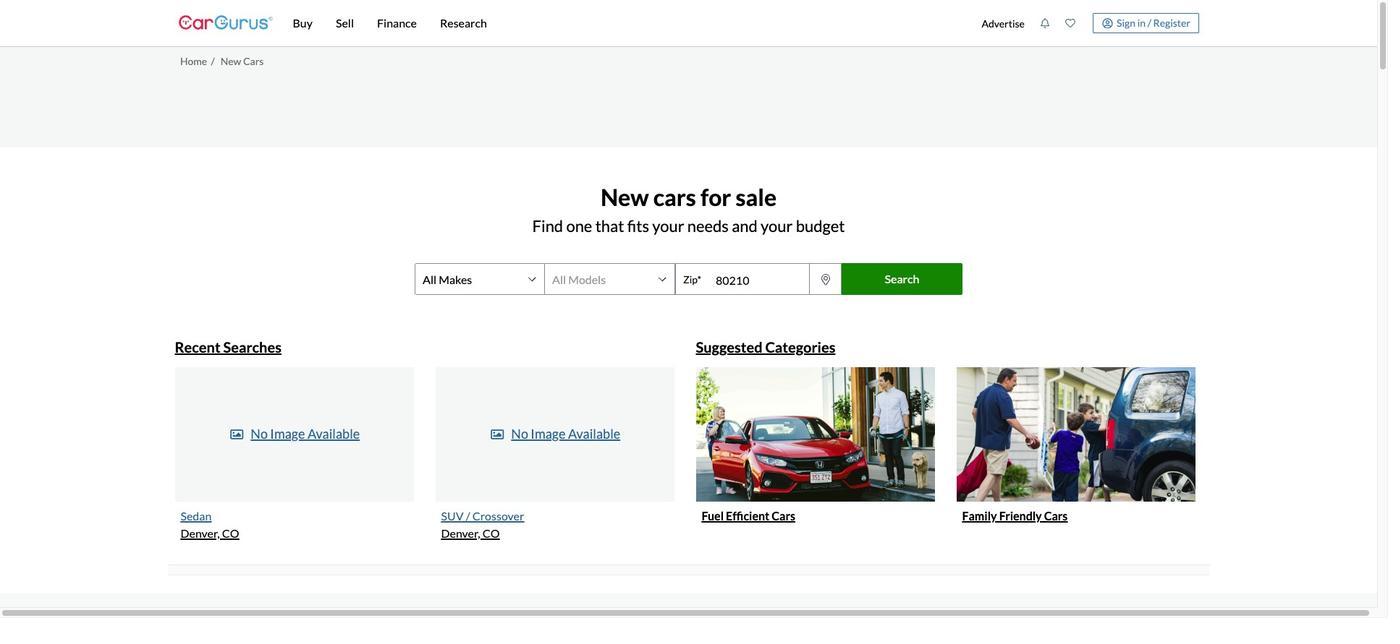 Task type: describe. For each thing, give the bounding box(es) containing it.
sell
[[336, 16, 354, 30]]

sedan
[[181, 510, 212, 523]]

and
[[732, 216, 758, 236]]

cars for fuel efficient cars
[[772, 510, 796, 523]]

family
[[962, 510, 997, 523]]

home
[[180, 55, 207, 67]]

home link
[[180, 55, 207, 67]]

sale
[[736, 183, 777, 211]]

categories
[[766, 339, 836, 356]]

sign
[[1117, 16, 1136, 29]]

1 your from the left
[[652, 216, 685, 236]]

budget
[[796, 216, 845, 236]]

sign in / register link
[[1093, 13, 1199, 33]]

1 no image available from the left
[[251, 427, 360, 443]]

sell button
[[324, 0, 366, 46]]

suggested categories
[[696, 339, 836, 356]]

cars
[[653, 183, 696, 211]]

fits
[[627, 216, 649, 236]]

0 horizontal spatial cars
[[243, 55, 264, 67]]

cargurus logo homepage link image
[[178, 3, 273, 44]]

fuel efficient cars image
[[696, 368, 935, 502]]

/ for suv / crossover denver, co
[[466, 510, 470, 523]]

zip*
[[683, 274, 702, 286]]

/ inside sign in / register link
[[1148, 16, 1152, 29]]

map marker alt image
[[818, 275, 833, 286]]

friendly
[[1000, 510, 1042, 523]]

sign in / register
[[1117, 16, 1191, 29]]

finance
[[377, 16, 417, 30]]

0 horizontal spatial new
[[221, 55, 241, 67]]

saved cars image
[[1066, 18, 1076, 28]]

for
[[701, 183, 731, 211]]

family friendly cars
[[962, 510, 1068, 523]]

advertise link
[[974, 3, 1033, 43]]

1 image from the left
[[270, 427, 305, 443]]

new cars for sale find one that fits your needs and your budget
[[533, 183, 845, 236]]

register
[[1154, 16, 1191, 29]]

find
[[533, 216, 563, 236]]

searches
[[223, 339, 282, 356]]

sedan denver, co
[[181, 510, 239, 541]]

fuel
[[702, 510, 724, 523]]

open notifications image
[[1040, 18, 1050, 28]]

co inside suv / crossover denver, co
[[483, 527, 500, 541]]

menu containing sign in / register
[[974, 3, 1199, 43]]

search button
[[842, 264, 963, 296]]

2 no from the left
[[511, 427, 528, 443]]

research button
[[429, 0, 499, 46]]

menu bar containing buy
[[273, 0, 974, 46]]

2 available from the left
[[568, 427, 621, 443]]



Task type: locate. For each thing, give the bounding box(es) containing it.
2 no image available from the left
[[511, 427, 621, 443]]

co inside sedan denver, co
[[222, 527, 239, 541]]

1 horizontal spatial no
[[511, 427, 528, 443]]

that
[[596, 216, 624, 236]]

1 horizontal spatial no image available
[[511, 427, 621, 443]]

0 horizontal spatial your
[[652, 216, 685, 236]]

2 your from the left
[[761, 216, 793, 236]]

denver, inside suv / crossover denver, co
[[441, 527, 481, 541]]

finance button
[[366, 0, 429, 46]]

buy button
[[281, 0, 324, 46]]

available
[[308, 427, 360, 443], [568, 427, 621, 443]]

1 horizontal spatial new
[[601, 183, 649, 211]]

/ for home / new cars
[[211, 55, 215, 67]]

cars right efficient
[[772, 510, 796, 523]]

denver, down suv
[[441, 527, 481, 541]]

new
[[221, 55, 241, 67], [601, 183, 649, 211]]

crossover
[[473, 510, 524, 523]]

1 vertical spatial new
[[601, 183, 649, 211]]

1 horizontal spatial denver,
[[441, 527, 481, 541]]

0 horizontal spatial denver,
[[181, 527, 220, 541]]

0 horizontal spatial image
[[270, 427, 305, 443]]

2 image image from the left
[[489, 429, 506, 442]]

0 vertical spatial /
[[1148, 16, 1152, 29]]

in
[[1138, 16, 1146, 29]]

menu bar
[[273, 0, 974, 46]]

1 denver, from the left
[[181, 527, 220, 541]]

fuel efficient cars
[[702, 510, 796, 523]]

1 horizontal spatial /
[[466, 510, 470, 523]]

Zip* field
[[709, 265, 809, 296]]

co
[[222, 527, 239, 541], [483, 527, 500, 541]]

0 vertical spatial new
[[221, 55, 241, 67]]

new right the home link
[[221, 55, 241, 67]]

your
[[652, 216, 685, 236], [761, 216, 793, 236]]

0 horizontal spatial no
[[251, 427, 268, 443]]

search
[[885, 272, 920, 286]]

1 horizontal spatial image image
[[489, 429, 506, 442]]

cars down cargurus logo homepage link link
[[243, 55, 264, 67]]

1 image image from the left
[[229, 429, 245, 442]]

/ right suv
[[466, 510, 470, 523]]

family friendly cars link
[[949, 339, 1203, 537]]

2 image from the left
[[531, 427, 566, 443]]

0 horizontal spatial available
[[308, 427, 360, 443]]

2 co from the left
[[483, 527, 500, 541]]

no
[[251, 427, 268, 443], [511, 427, 528, 443]]

your right "and"
[[761, 216, 793, 236]]

needs
[[688, 216, 729, 236]]

2 horizontal spatial cars
[[1044, 510, 1068, 523]]

0 horizontal spatial /
[[211, 55, 215, 67]]

/ right in
[[1148, 16, 1152, 29]]

suv
[[441, 510, 464, 523]]

0 horizontal spatial no image available
[[251, 427, 360, 443]]

family friendly cars image
[[957, 368, 1196, 502]]

buy
[[293, 16, 313, 30]]

2 horizontal spatial /
[[1148, 16, 1152, 29]]

research
[[440, 16, 487, 30]]

no image available
[[251, 427, 360, 443], [511, 427, 621, 443]]

your down cars
[[652, 216, 685, 236]]

1 horizontal spatial cars
[[772, 510, 796, 523]]

image
[[270, 427, 305, 443], [531, 427, 566, 443]]

1 horizontal spatial co
[[483, 527, 500, 541]]

new up fits
[[601, 183, 649, 211]]

recent
[[175, 339, 221, 356]]

image image
[[229, 429, 245, 442], [489, 429, 506, 442]]

suggested
[[696, 339, 763, 356]]

denver, down sedan
[[181, 527, 220, 541]]

home / new cars
[[180, 55, 264, 67]]

user icon image
[[1102, 18, 1113, 29]]

1 vertical spatial /
[[211, 55, 215, 67]]

denver, inside sedan denver, co
[[181, 527, 220, 541]]

advertise
[[982, 17, 1025, 29]]

1 horizontal spatial available
[[568, 427, 621, 443]]

1 horizontal spatial your
[[761, 216, 793, 236]]

1 co from the left
[[222, 527, 239, 541]]

cars
[[243, 55, 264, 67], [772, 510, 796, 523], [1044, 510, 1068, 523]]

recent searches
[[175, 339, 282, 356]]

/
[[1148, 16, 1152, 29], [211, 55, 215, 67], [466, 510, 470, 523]]

0 horizontal spatial image image
[[229, 429, 245, 442]]

0 horizontal spatial co
[[222, 527, 239, 541]]

one
[[566, 216, 592, 236]]

/ right the home link
[[211, 55, 215, 67]]

efficient
[[726, 510, 770, 523]]

1 no from the left
[[251, 427, 268, 443]]

sign in / register menu item
[[1083, 13, 1199, 33]]

tab list
[[168, 339, 1210, 576]]

suv / crossover denver, co
[[441, 510, 524, 541]]

tab list containing recent searches
[[168, 339, 1210, 576]]

menu
[[974, 3, 1199, 43]]

cars for family friendly cars
[[1044, 510, 1068, 523]]

/ inside suv / crossover denver, co
[[466, 510, 470, 523]]

1 available from the left
[[308, 427, 360, 443]]

denver,
[[181, 527, 220, 541], [441, 527, 481, 541]]

cargurus logo homepage link link
[[178, 3, 273, 44]]

2 denver, from the left
[[441, 527, 481, 541]]

2 vertical spatial /
[[466, 510, 470, 523]]

1 horizontal spatial image
[[531, 427, 566, 443]]

cars right friendly
[[1044, 510, 1068, 523]]

new inside new cars for sale find one that fits your needs and your budget
[[601, 183, 649, 211]]



Task type: vqa. For each thing, say whether or not it's contained in the screenshot.
CO to the right
yes



